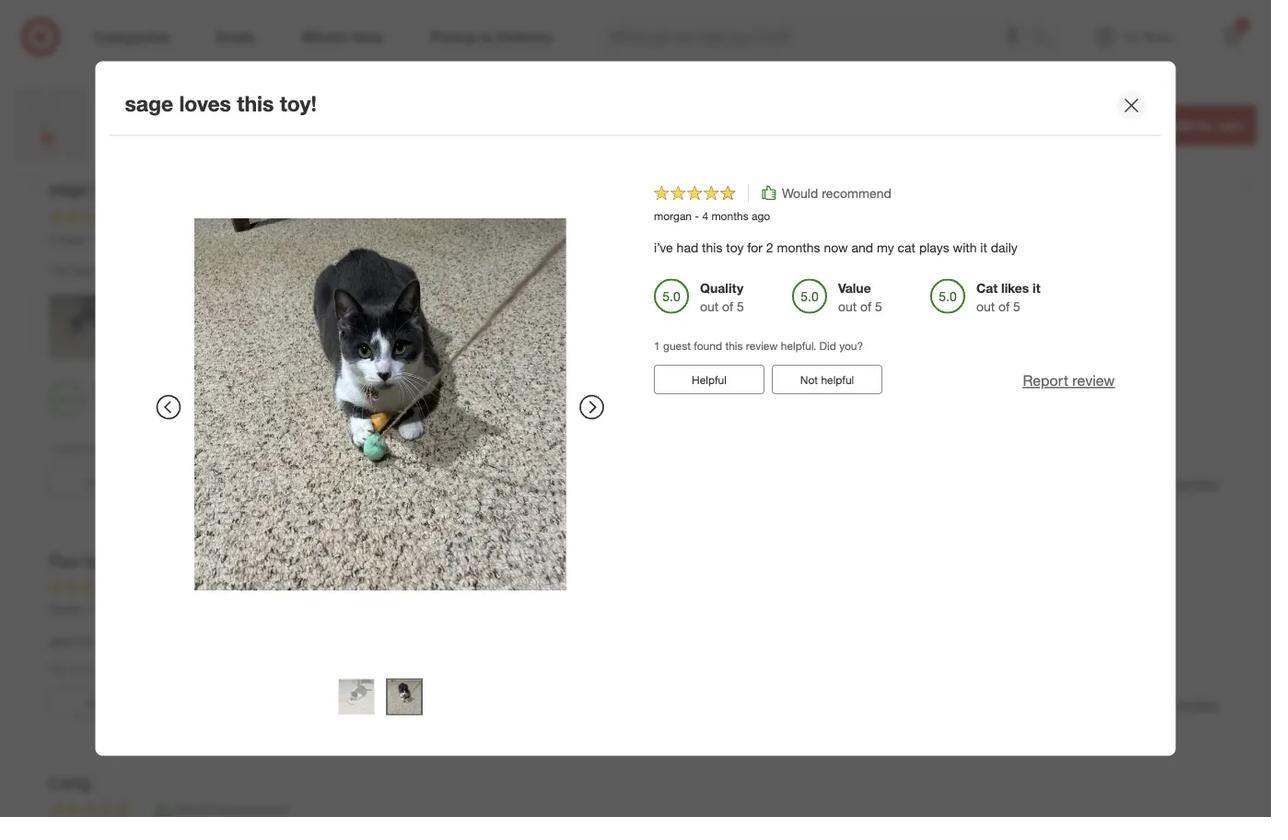 Task type: describe. For each thing, give the bounding box(es) containing it.
0 vertical spatial 1
[[49, 70, 55, 83]]

0 vertical spatial found
[[89, 70, 117, 83]]

0 vertical spatial value out of 5
[[233, 11, 277, 45]]

1 vertical spatial sage
[[49, 178, 89, 200]]

- for morgan -
[[90, 233, 94, 246]]

0 vertical spatial not helpful
[[195, 103, 249, 117]]

1 vertical spatial guest review image 2 of 2, full size image
[[386, 679, 423, 716]]

morgan - 4 months ago
[[654, 209, 771, 223]]

2 vertical spatial you?
[[234, 442, 258, 456]]

0 horizontal spatial toy!
[[177, 178, 208, 200]]

rachel - 6 months ago
[[49, 603, 161, 617]]

2 vertical spatial likes
[[396, 383, 424, 399]]

1 vertical spatial boots
[[360, 113, 401, 131]]

shop
[[103, 90, 138, 108]]

search button
[[1026, 17, 1070, 61]]

all
[[142, 90, 157, 108]]

now inside sage loves this toy! dialog
[[824, 239, 848, 255]]

0 horizontal spatial 2
[[161, 263, 168, 279]]

1 vertical spatial would recommend
[[177, 209, 286, 225]]

0 horizontal spatial recommend
[[217, 209, 286, 225]]

report review for the top not helpful button
[[1127, 102, 1219, 120]]

0 horizontal spatial and
[[246, 263, 268, 279]]

ago for attention
[[143, 603, 161, 617]]

my inside sage loves this toy! dialog
[[877, 239, 895, 255]]

add to cart
[[1166, 116, 1245, 134]]

9 link
[[1213, 17, 1253, 57]]

toy
[[256, 113, 280, 131]]

ago for toy
[[752, 209, 771, 223]]

9
[[1241, 19, 1246, 30]]

cat likes it out of 5 for not helpful button to the bottom
[[371, 383, 436, 417]]

gets my cat's attention
[[49, 634, 181, 650]]

0 vertical spatial boots
[[161, 90, 200, 108]]

1 vertical spatial plays
[[314, 263, 344, 279]]

1 vertical spatial loves
[[94, 178, 137, 200]]

value out of 5 inside sage loves this toy! dialog
[[839, 280, 883, 314]]

2 vertical spatial value out of 5
[[233, 383, 277, 417]]

1 vertical spatial sage loves this toy!
[[49, 178, 208, 200]]

helpful. for not helpful button to the bottom
[[176, 442, 211, 456]]

1 vertical spatial daily
[[386, 263, 413, 279]]

0 horizontal spatial had
[[72, 263, 93, 279]]

search
[[1026, 30, 1070, 48]]

orange
[[294, 113, 346, 131]]

found for not helpful button within sage loves this toy! dialog
[[694, 339, 723, 353]]

0 vertical spatial guest
[[58, 70, 86, 83]]

2 vertical spatial helpful
[[216, 476, 249, 489]]

- right orange
[[350, 113, 356, 131]]

daily inside sage loves this toy! dialog
[[991, 239, 1018, 255]]

4
[[703, 209, 709, 223]]

0 vertical spatial quality
[[95, 11, 138, 27]]

i've had this toy for 2 months now and my cat plays with it daily inside sage loves this toy! dialog
[[654, 239, 1018, 255]]

for for not helpful button to the bottom
[[142, 263, 158, 279]]

0 vertical spatial you?
[[234, 70, 258, 83]]

- right toy
[[284, 113, 290, 131]]

wand
[[184, 113, 224, 131]]

- for morgan - 4 months ago
[[695, 209, 699, 223]]

0 horizontal spatial &
[[204, 90, 213, 108]]

attention
[[130, 634, 181, 650]]

2 vertical spatial not helpful button
[[167, 468, 277, 497]]

2 vertical spatial value
[[233, 383, 266, 399]]

helpful inside sage loves this toy! dialog
[[821, 373, 854, 386]]

for for not helpful button within sage loves this toy! dialog
[[748, 239, 763, 255]]

fringe
[[103, 113, 147, 131]]

to
[[1198, 116, 1212, 134]]

barkley™
[[420, 113, 481, 131]]

zoomed image element
[[134, 151, 627, 727]]

i've for not helpful button within sage loves this toy! dialog
[[654, 239, 673, 255]]

helpful?
[[167, 663, 206, 677]]

enjoys
[[179, 551, 233, 572]]

found for not helpful button to the bottom
[[89, 442, 117, 456]]

cat
[[228, 113, 252, 131]]

with for not helpful button to the bottom
[[348, 263, 372, 279]]

online
[[991, 130, 1021, 144]]

loves inside dialog
[[179, 91, 231, 117]]

1 vertical spatial would
[[177, 209, 213, 225]]

fun toy, my cat enjoys it
[[49, 551, 248, 572]]

1 horizontal spatial &
[[405, 113, 415, 131]]

sage loves this toy! dialog
[[95, 61, 1176, 756]]

did you find this review helpful?
[[49, 663, 206, 677]]

morgan for morgan - 4 months ago
[[654, 209, 692, 223]]

when purchased online
[[904, 130, 1021, 144]]

quality inside sage loves this toy! dialog
[[700, 280, 744, 296]]

2 vertical spatial 1
[[49, 442, 55, 456]]

rachel
[[49, 603, 83, 617]]

would inside sage loves this toy! dialog
[[782, 185, 819, 201]]

guest review image 1 of 2, zoom in image
[[49, 295, 113, 360]]

cart
[[1216, 116, 1245, 134]]

2 inside sage loves this toy! dialog
[[767, 239, 774, 255]]

find
[[90, 663, 108, 677]]

morgan -
[[49, 233, 97, 246]]

gets
[[49, 634, 74, 650]]

0 vertical spatial not helpful button
[[167, 95, 277, 125]]



Task type: vqa. For each thing, say whether or not it's contained in the screenshot.
first cm) from left
no



Task type: locate. For each thing, give the bounding box(es) containing it.
months
[[712, 209, 749, 223], [777, 239, 821, 255], [172, 263, 215, 279], [103, 603, 140, 617]]

sage up morgan -
[[49, 178, 89, 200]]

0 vertical spatial plays
[[920, 239, 950, 255]]

cat likes it out of 5
[[371, 11, 436, 45], [977, 280, 1041, 314], [371, 383, 436, 417]]

0 vertical spatial loves
[[179, 91, 231, 117]]

1 vertical spatial 1
[[654, 339, 660, 353]]

not for not helpful button to the bottom
[[195, 476, 213, 489]]

1 horizontal spatial plays
[[920, 239, 950, 255]]

boots right orange
[[360, 113, 401, 131]]

my
[[877, 239, 895, 255], [272, 263, 289, 279], [118, 551, 143, 572], [77, 634, 95, 650]]

found inside sage loves this toy! dialog
[[694, 339, 723, 353]]

1 horizontal spatial i've had this toy for 2 months now and my cat plays with it daily
[[654, 239, 1018, 255]]

5
[[132, 29, 139, 45], [270, 29, 277, 45], [408, 29, 416, 45], [737, 298, 745, 314], [876, 298, 883, 314], [1014, 298, 1021, 314], [132, 401, 139, 417], [270, 401, 277, 417], [408, 401, 416, 417]]

6
[[93, 603, 100, 617]]

likes
[[396, 11, 424, 27], [1002, 280, 1030, 296], [396, 383, 424, 399]]

2 vertical spatial not
[[195, 476, 213, 489]]

morgan up guest review image 1 of 2, zoom in
[[49, 233, 87, 246]]

0 vertical spatial now
[[824, 239, 848, 255]]

1 vertical spatial &
[[405, 113, 415, 131]]

you
[[69, 663, 87, 677]]

0 vertical spatial had
[[677, 239, 699, 255]]

had inside sage loves this toy! dialog
[[677, 239, 699, 255]]

not helpful for not helpful button to the bottom
[[195, 476, 249, 489]]

1 vertical spatial i've had this toy for 2 months now and my cat plays with it daily
[[49, 263, 413, 279]]

image of fringe fish wand cat toy - orange - boots & barkley™ image
[[15, 88, 88, 162]]

report review for not helpful button to the bottom
[[1127, 475, 1219, 493]]

& up wand
[[204, 90, 213, 108]]

when
[[904, 130, 933, 144]]

quality out of 5 down the morgan - 4 months ago in the right of the page
[[700, 280, 745, 314]]

it
[[428, 11, 436, 27], [981, 239, 988, 255], [375, 263, 382, 279], [1033, 280, 1041, 296], [428, 383, 436, 399], [238, 551, 248, 572]]

i've down morgan -
[[49, 263, 68, 279]]

report review button
[[1127, 101, 1219, 122], [1023, 370, 1116, 391], [1127, 473, 1219, 494], [1127, 695, 1219, 716]]

ago right 4 at the top of page
[[752, 209, 771, 223]]

- for rachel - 6 months ago
[[86, 603, 90, 617]]

0 horizontal spatial sage
[[49, 178, 89, 200]]

1 horizontal spatial loves
[[179, 91, 231, 117]]

1 horizontal spatial daily
[[991, 239, 1018, 255]]

0 vertical spatial daily
[[991, 239, 1018, 255]]

0 horizontal spatial boots
[[161, 90, 200, 108]]

1 vertical spatial recommend
[[217, 209, 286, 225]]

0 horizontal spatial toy
[[121, 263, 139, 279]]

- up guest review image 1 of 2, zoom in
[[90, 233, 94, 246]]

0 vertical spatial ago
[[752, 209, 771, 223]]

1 vertical spatial and
[[246, 263, 268, 279]]

1 vertical spatial 1 guest found this review helpful. did you?
[[654, 339, 864, 353]]

helpful button
[[49, 95, 159, 125], [654, 365, 765, 394], [49, 468, 159, 497], [49, 689, 159, 718]]

0 vertical spatial likes
[[396, 11, 424, 27]]

not helpful button inside sage loves this toy! dialog
[[772, 365, 883, 394]]

1 vertical spatial you?
[[840, 339, 864, 353]]

boots
[[161, 90, 200, 108], [360, 113, 401, 131]]

1 vertical spatial morgan
[[49, 233, 87, 246]]

0 vertical spatial 1 guest found this review helpful. did you?
[[49, 70, 258, 83]]

loves right all
[[179, 91, 231, 117]]

1 vertical spatial found
[[694, 339, 723, 353]]

guest review image 2 of 2, full size image
[[194, 219, 566, 591], [386, 679, 423, 716]]

0 vertical spatial i've had this toy for 2 months now and my cat plays with it daily
[[654, 239, 1018, 255]]

report
[[1127, 102, 1173, 120], [1023, 372, 1069, 390], [1127, 475, 1173, 493], [1127, 696, 1173, 714]]

for inside sage loves this toy! dialog
[[748, 239, 763, 255]]

would recommend inside sage loves this toy! dialog
[[782, 185, 892, 201]]

toy! right toy
[[280, 91, 317, 117]]

1 vertical spatial not
[[801, 373, 818, 386]]

out
[[95, 29, 114, 45], [233, 29, 252, 45], [371, 29, 390, 45], [700, 298, 719, 314], [839, 298, 857, 314], [977, 298, 995, 314], [95, 401, 114, 417], [233, 401, 252, 417], [371, 401, 390, 417]]

long
[[49, 772, 90, 793]]

sage loves this toy!
[[125, 91, 317, 117], [49, 178, 208, 200]]

would
[[782, 185, 819, 201], [177, 209, 213, 225]]

& left the barkley™
[[405, 113, 415, 131]]

2 vertical spatial 1 guest found this review helpful. did you?
[[49, 442, 258, 456]]

morgan for morgan -
[[49, 233, 87, 246]]

report review
[[1127, 102, 1219, 120], [1023, 372, 1116, 390], [1127, 475, 1219, 493], [1127, 696, 1219, 714]]

had down the morgan - 4 months ago in the right of the page
[[677, 239, 699, 255]]

0 vertical spatial not
[[195, 103, 213, 117]]

0 horizontal spatial plays
[[314, 263, 344, 279]]

loves
[[179, 91, 231, 117], [94, 178, 137, 200]]

0 horizontal spatial for
[[142, 263, 158, 279]]

likes inside sage loves this toy! dialog
[[1002, 280, 1030, 296]]

had
[[677, 239, 699, 255], [72, 263, 93, 279]]

i've for not helpful button to the bottom
[[49, 263, 68, 279]]

2 vertical spatial quality
[[95, 383, 138, 399]]

would recommend
[[782, 185, 892, 201], [177, 209, 286, 225]]

loves up morgan -
[[94, 178, 137, 200]]

and inside sage loves this toy! dialog
[[852, 239, 874, 255]]

purchased
[[936, 130, 988, 144]]

review
[[141, 70, 173, 83], [1177, 102, 1219, 120], [746, 339, 778, 353], [1073, 372, 1116, 390], [141, 442, 173, 456], [1177, 475, 1219, 493], [132, 663, 164, 677], [1177, 696, 1219, 714]]

plays inside sage loves this toy! dialog
[[920, 239, 950, 255]]

i've
[[654, 239, 673, 255], [49, 263, 68, 279]]

1 inside sage loves this toy! dialog
[[654, 339, 660, 353]]

1 vertical spatial i've
[[49, 263, 68, 279]]

0 horizontal spatial i've had this toy for 2 months now and my cat plays with it daily
[[49, 263, 413, 279]]

report review inside sage loves this toy! dialog
[[1023, 372, 1116, 390]]

1 horizontal spatial sage
[[125, 91, 173, 117]]

0 horizontal spatial morgan
[[49, 233, 87, 246]]

0 horizontal spatial would recommend
[[177, 209, 286, 225]]

2 vertical spatial quality out of 5
[[95, 383, 139, 417]]

- inside sage loves this toy! dialog
[[695, 209, 699, 223]]

0 vertical spatial 2
[[767, 239, 774, 255]]

guest review image 1 of 2, full size image
[[338, 679, 375, 716]]

1 vertical spatial likes
[[1002, 280, 1030, 296]]

1
[[49, 70, 55, 83], [654, 339, 660, 353], [49, 442, 55, 456]]

not inside sage loves this toy! dialog
[[801, 373, 818, 386]]

of
[[117, 29, 128, 45], [255, 29, 267, 45], [394, 29, 405, 45], [723, 298, 734, 314], [861, 298, 872, 314], [999, 298, 1010, 314], [117, 401, 128, 417], [255, 401, 267, 417], [394, 401, 405, 417]]

0 horizontal spatial loves
[[94, 178, 137, 200]]

1 guest found this review helpful. did you? inside sage loves this toy! dialog
[[654, 339, 864, 353]]

not helpful
[[195, 103, 249, 117], [801, 373, 854, 386], [195, 476, 249, 489]]

1 horizontal spatial for
[[748, 239, 763, 255]]

fun
[[49, 551, 79, 572]]

ago up attention
[[143, 603, 161, 617]]

0 vertical spatial morgan
[[654, 209, 692, 223]]

value inside sage loves this toy! dialog
[[839, 280, 872, 296]]

1 vertical spatial with
[[348, 263, 372, 279]]

did
[[214, 70, 231, 83], [820, 339, 837, 353], [214, 442, 231, 456], [49, 663, 66, 677]]

2 vertical spatial guest
[[58, 442, 86, 456]]

add
[[1166, 116, 1194, 134]]

quality out of 5
[[95, 11, 139, 45], [700, 280, 745, 314], [95, 383, 139, 417]]

0 vertical spatial value
[[233, 11, 266, 27]]

0 vertical spatial recommend
[[822, 185, 892, 201]]

0 vertical spatial quality out of 5
[[95, 11, 139, 45]]

What can we help you find? suggestions appear below search field
[[598, 17, 1039, 57]]

ago
[[752, 209, 771, 223], [143, 603, 161, 617]]

0 vertical spatial and
[[852, 239, 874, 255]]

1 horizontal spatial had
[[677, 239, 699, 255]]

1 vertical spatial not helpful
[[801, 373, 854, 386]]

0 vertical spatial helpful
[[216, 103, 249, 117]]

not helpful for not helpful button within sage loves this toy! dialog
[[801, 373, 854, 386]]

barkley
[[217, 90, 267, 108]]

and
[[852, 239, 874, 255], [246, 263, 268, 279]]

add to cart button
[[1154, 105, 1257, 146]]

1 vertical spatial not helpful button
[[772, 365, 883, 394]]

with inside sage loves this toy! dialog
[[953, 239, 977, 255]]

recommend inside sage loves this toy! dialog
[[822, 185, 892, 201]]

toy!
[[280, 91, 317, 117], [177, 178, 208, 200]]

report inside sage loves this toy! dialog
[[1023, 372, 1069, 390]]

helpful inside 'helpful' button
[[692, 373, 727, 386]]

2 vertical spatial not helpful
[[195, 476, 249, 489]]

plays
[[920, 239, 950, 255], [314, 263, 344, 279]]

i've inside sage loves this toy! dialog
[[654, 239, 673, 255]]

with for not helpful button within sage loves this toy! dialog
[[953, 239, 977, 255]]

recommend
[[822, 185, 892, 201], [217, 209, 286, 225]]

1 vertical spatial value out of 5
[[839, 280, 883, 314]]

quality
[[95, 11, 138, 27], [700, 280, 744, 296], [95, 383, 138, 399]]

1 horizontal spatial toy!
[[280, 91, 317, 117]]

cat's
[[98, 634, 126, 650]]

1 vertical spatial toy!
[[177, 178, 208, 200]]

not helpful button
[[167, 95, 277, 125], [772, 365, 883, 394], [167, 468, 277, 497]]

toy inside dialog
[[726, 239, 744, 255]]

i've had this toy for 2 months now and my cat plays with it daily
[[654, 239, 1018, 255], [49, 263, 413, 279]]

cat likes it out of 5 inside sage loves this toy! dialog
[[977, 280, 1041, 314]]

value
[[233, 11, 266, 27], [839, 280, 872, 296], [233, 383, 266, 399]]

helpful button inside sage loves this toy! dialog
[[654, 365, 765, 394]]

0 vertical spatial helpful.
[[176, 70, 211, 83]]

you?
[[234, 70, 258, 83], [840, 339, 864, 353], [234, 442, 258, 456]]

guest
[[58, 70, 86, 83], [664, 339, 691, 353], [58, 442, 86, 456]]

boots up fish on the left
[[161, 90, 200, 108]]

0 vertical spatial cat likes it out of 5
[[371, 11, 436, 45]]

toy
[[726, 239, 744, 255], [121, 263, 139, 279]]

report review for not helpful button within sage loves this toy! dialog
[[1023, 372, 1116, 390]]

0 vertical spatial would recommend
[[782, 185, 892, 201]]

i've down the morgan - 4 months ago in the right of the page
[[654, 239, 673, 255]]

&
[[204, 90, 213, 108], [405, 113, 415, 131]]

0 vertical spatial guest review image 2 of 2, full size image
[[194, 219, 566, 591]]

2
[[767, 239, 774, 255], [161, 263, 168, 279]]

not
[[195, 103, 213, 117], [801, 373, 818, 386], [195, 476, 213, 489]]

0 horizontal spatial would
[[177, 209, 213, 225]]

quality out of 5 down guest review image 1 of 2, zoom in
[[95, 383, 139, 417]]

0 vertical spatial sage loves this toy!
[[125, 91, 317, 117]]

- left the 6
[[86, 603, 90, 617]]

value out of 5
[[233, 11, 277, 45], [839, 280, 883, 314], [233, 383, 277, 417]]

1 vertical spatial guest
[[664, 339, 691, 353]]

helpful.
[[176, 70, 211, 83], [781, 339, 817, 353], [176, 442, 211, 456]]

2 vertical spatial cat likes it out of 5
[[371, 383, 436, 417]]

for
[[748, 239, 763, 255], [142, 263, 158, 279]]

toy! down wand
[[177, 178, 208, 200]]

helpful
[[216, 103, 249, 117], [821, 373, 854, 386], [216, 476, 249, 489]]

1 guest found this review helpful. did you?
[[49, 70, 258, 83], [654, 339, 864, 353], [49, 442, 258, 456]]

you? inside sage loves this toy! dialog
[[840, 339, 864, 353]]

quality down the morgan - 4 months ago in the right of the page
[[700, 280, 744, 296]]

1 vertical spatial ago
[[143, 603, 161, 617]]

0 horizontal spatial with
[[348, 263, 372, 279]]

toy! inside sage loves this toy! dialog
[[280, 91, 317, 117]]

0 horizontal spatial daily
[[386, 263, 413, 279]]

fish
[[151, 113, 180, 131]]

0 horizontal spatial now
[[219, 263, 243, 279]]

sage inside sage loves this toy! dialog
[[125, 91, 173, 117]]

1 horizontal spatial recommend
[[822, 185, 892, 201]]

daily
[[991, 239, 1018, 255], [386, 263, 413, 279]]

morgan
[[654, 209, 692, 223], [49, 233, 87, 246]]

1 horizontal spatial with
[[953, 239, 977, 255]]

not helpful inside sage loves this toy! dialog
[[801, 373, 854, 386]]

shop all boots & barkley fringe fish wand cat toy - orange - boots & barkley™
[[103, 90, 481, 131]]

helpful
[[87, 103, 122, 117], [692, 373, 727, 386], [87, 476, 122, 489], [87, 697, 122, 711]]

1 horizontal spatial ago
[[752, 209, 771, 223]]

quality down guest review image 1 of 2, zoom in
[[95, 383, 138, 399]]

guest inside sage loves this toy! dialog
[[664, 339, 691, 353]]

1 horizontal spatial toy
[[726, 239, 744, 255]]

toy,
[[84, 551, 113, 572]]

sage left wand
[[125, 91, 173, 117]]

1 vertical spatial toy
[[121, 263, 139, 279]]

-
[[284, 113, 290, 131], [350, 113, 356, 131], [695, 209, 699, 223], [90, 233, 94, 246], [86, 603, 90, 617]]

1 vertical spatial now
[[219, 263, 243, 279]]

this
[[120, 70, 138, 83], [237, 91, 274, 117], [142, 178, 172, 200], [702, 239, 723, 255], [97, 263, 117, 279], [726, 339, 743, 353], [120, 442, 138, 456], [111, 663, 129, 677]]

1 vertical spatial helpful.
[[781, 339, 817, 353]]

cat likes it out of 5 for not helpful button within sage loves this toy! dialog
[[977, 280, 1041, 314]]

quality up shop
[[95, 11, 138, 27]]

had down morgan -
[[72, 263, 93, 279]]

0 vertical spatial toy
[[726, 239, 744, 255]]

quality out of 5 inside sage loves this toy! dialog
[[700, 280, 745, 314]]

helpful. inside sage loves this toy! dialog
[[781, 339, 817, 353]]

with
[[953, 239, 977, 255], [348, 263, 372, 279]]

1 vertical spatial helpful
[[821, 373, 854, 386]]

cat
[[371, 11, 393, 27], [898, 239, 916, 255], [293, 263, 311, 279], [977, 280, 998, 296], [371, 383, 393, 399], [147, 551, 174, 572]]

now
[[824, 239, 848, 255], [219, 263, 243, 279]]

did inside sage loves this toy! dialog
[[820, 339, 837, 353]]

1 horizontal spatial i've
[[654, 239, 673, 255]]

found
[[89, 70, 117, 83], [694, 339, 723, 353], [89, 442, 117, 456]]

quality out of 5 up shop
[[95, 11, 139, 45]]

- left 4 at the top of page
[[695, 209, 699, 223]]

1 vertical spatial quality
[[700, 280, 744, 296]]

morgan left 4 at the top of page
[[654, 209, 692, 223]]

sage
[[125, 91, 173, 117], [49, 178, 89, 200]]

sage loves this toy! inside dialog
[[125, 91, 317, 117]]

ago inside sage loves this toy! dialog
[[752, 209, 771, 223]]

not for not helpful button within sage loves this toy! dialog
[[801, 373, 818, 386]]

morgan inside sage loves this toy! dialog
[[654, 209, 692, 223]]

2 vertical spatial found
[[89, 442, 117, 456]]

helpful. for not helpful button within sage loves this toy! dialog
[[781, 339, 817, 353]]

1 horizontal spatial and
[[852, 239, 874, 255]]



